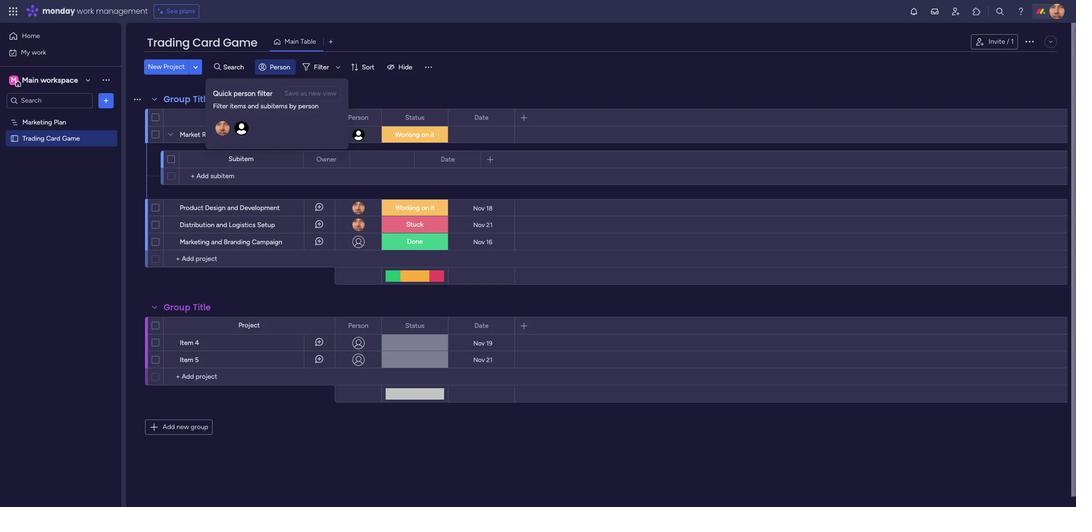 Task type: locate. For each thing, give the bounding box(es) containing it.
and
[[248, 102, 259, 110], [231, 131, 242, 139], [227, 204, 238, 212], [216, 221, 227, 229], [211, 238, 222, 246]]

work right monday
[[77, 6, 94, 17]]

1 nov 21 from the top
[[473, 221, 492, 228]]

0 vertical spatial group
[[164, 93, 191, 105]]

1 21 from the top
[[486, 221, 492, 228]]

1 vertical spatial group
[[164, 301, 191, 313]]

main left 'table'
[[285, 38, 299, 46]]

nov for marketing and branding campaign
[[473, 238, 485, 246]]

0 vertical spatial project
[[163, 63, 185, 71]]

development
[[240, 204, 280, 212]]

2 title from the top
[[193, 301, 211, 313]]

marketing
[[22, 118, 52, 126], [180, 238, 209, 246]]

1 vertical spatial person field
[[346, 321, 371, 331]]

plans
[[179, 7, 195, 15]]

branding
[[224, 238, 250, 246]]

5
[[195, 356, 199, 364]]

group title up the item 4
[[164, 301, 211, 313]]

0 vertical spatial game
[[223, 35, 257, 50]]

date for status
[[474, 113, 489, 121]]

group down new project button
[[164, 93, 191, 105]]

plan
[[54, 118, 66, 126]]

0 vertical spatial status
[[405, 113, 425, 121]]

0 horizontal spatial trading
[[22, 134, 44, 142]]

trading card game
[[147, 35, 257, 50], [22, 134, 80, 142]]

1 group from the top
[[164, 93, 191, 105]]

0 vertical spatial 21
[[486, 221, 492, 228]]

inbox image
[[930, 7, 940, 16]]

angle down image
[[193, 63, 198, 71]]

2 item from the top
[[180, 356, 193, 364]]

0 vertical spatial item
[[180, 339, 193, 347]]

game
[[223, 35, 257, 50], [62, 134, 80, 142]]

monday
[[42, 6, 75, 17]]

add view image
[[329, 38, 333, 45]]

person for 2nd person field from the bottom of the page
[[348, 113, 368, 121]]

2 group from the top
[[164, 301, 191, 313]]

group title for person
[[164, 93, 211, 105]]

1 horizontal spatial marketing
[[180, 238, 209, 246]]

game down plan
[[62, 134, 80, 142]]

and down distribution and logistics setup
[[211, 238, 222, 246]]

0 horizontal spatial filter
[[213, 102, 228, 110]]

1 working on it from the top
[[395, 131, 435, 139]]

date
[[474, 113, 489, 121], [441, 155, 455, 163], [474, 322, 489, 330]]

1 vertical spatial nov 21
[[473, 356, 492, 364]]

sort
[[362, 63, 375, 71]]

1 horizontal spatial trading card game
[[147, 35, 257, 50]]

1 status from the top
[[405, 113, 425, 121]]

0 vertical spatial marketing
[[22, 118, 52, 126]]

and for design
[[227, 204, 238, 212]]

0 vertical spatial status field
[[403, 112, 427, 123]]

1 vertical spatial date field
[[438, 154, 457, 165]]

Group Title field
[[161, 93, 213, 106], [161, 301, 213, 314]]

0 vertical spatial person
[[233, 89, 256, 98]]

filter left the arrow down image
[[314, 63, 329, 71]]

group title field down angle down icon
[[161, 93, 213, 106]]

1 horizontal spatial trading
[[147, 35, 190, 50]]

Date field
[[472, 112, 491, 123], [438, 154, 457, 165], [472, 321, 491, 331]]

arrow down image
[[332, 61, 344, 73]]

1 horizontal spatial main
[[285, 38, 299, 46]]

item left 4
[[180, 339, 193, 347]]

group title field up the item 4
[[161, 301, 213, 314]]

0 horizontal spatial work
[[32, 48, 46, 56]]

title up 4
[[193, 301, 211, 313]]

1 vertical spatial on
[[421, 204, 429, 212]]

game inside list box
[[62, 134, 80, 142]]

nov down nov 18
[[473, 221, 485, 228]]

2 vertical spatial date
[[474, 322, 489, 330]]

1 vertical spatial status
[[405, 322, 425, 330]]

workspace
[[40, 75, 78, 84]]

1 vertical spatial filter
[[213, 102, 228, 110]]

my work button
[[6, 45, 102, 60]]

0 vertical spatial working
[[395, 131, 420, 139]]

james peterson image
[[1049, 4, 1065, 19]]

1 vertical spatial person
[[298, 102, 319, 110]]

0 vertical spatial card
[[192, 35, 220, 50]]

1 vertical spatial date
[[441, 155, 455, 163]]

management
[[96, 6, 148, 17]]

nov
[[473, 205, 485, 212], [473, 221, 485, 228], [473, 238, 485, 246], [473, 340, 485, 347], [473, 356, 485, 364]]

nov 19
[[473, 340, 492, 347]]

1 working from the top
[[395, 131, 420, 139]]

1 vertical spatial group title
[[164, 301, 211, 313]]

person button
[[255, 59, 296, 75]]

by
[[289, 102, 297, 110]]

on
[[421, 131, 429, 139], [421, 204, 429, 212]]

and left target
[[231, 131, 242, 139]]

1 vertical spatial marketing
[[180, 238, 209, 246]]

1 vertical spatial main
[[22, 75, 39, 84]]

1 vertical spatial group title field
[[161, 301, 213, 314]]

1 vertical spatial + add project text field
[[168, 371, 330, 383]]

1 group title field from the top
[[161, 93, 213, 106]]

/
[[1007, 38, 1009, 46]]

1 group title from the top
[[164, 93, 211, 105]]

0 horizontal spatial game
[[62, 134, 80, 142]]

v2 search image
[[214, 62, 221, 72]]

trading right "public board" icon
[[22, 134, 44, 142]]

person up items
[[233, 89, 256, 98]]

0 vertical spatial trading card game
[[147, 35, 257, 50]]

and down design
[[216, 221, 227, 229]]

nov down nov 19
[[473, 356, 485, 364]]

new
[[148, 63, 162, 71]]

main table
[[285, 38, 316, 46]]

see
[[166, 7, 178, 15]]

2 status field from the top
[[403, 321, 427, 331]]

nov left 18
[[473, 205, 485, 212]]

2 vertical spatial project
[[238, 321, 260, 330]]

filter for filter
[[314, 63, 329, 71]]

item
[[180, 339, 193, 347], [180, 356, 193, 364]]

group up the item 4
[[164, 301, 191, 313]]

0 horizontal spatial trading card game
[[22, 134, 80, 142]]

1 horizontal spatial options image
[[1024, 36, 1035, 47]]

0 vertical spatial + add project text field
[[168, 253, 330, 265]]

working
[[395, 131, 420, 139], [395, 204, 420, 212]]

2 vertical spatial person
[[348, 322, 368, 330]]

option
[[0, 114, 121, 116]]

person
[[233, 89, 256, 98], [298, 102, 319, 110]]

main
[[285, 38, 299, 46], [22, 75, 39, 84]]

1 vertical spatial project
[[238, 113, 260, 121]]

filter down quick
[[213, 102, 228, 110]]

2 group title field from the top
[[161, 301, 213, 314]]

group
[[164, 93, 191, 105], [164, 301, 191, 313]]

21 down 18
[[486, 221, 492, 228]]

21 down 19
[[486, 356, 492, 364]]

person right by
[[298, 102, 319, 110]]

card down plan
[[46, 134, 60, 142]]

search everything image
[[995, 7, 1005, 16]]

0 horizontal spatial marketing
[[22, 118, 52, 126]]

home button
[[6, 29, 102, 44]]

group title field for date
[[161, 93, 213, 106]]

1 horizontal spatial card
[[192, 35, 220, 50]]

21
[[486, 221, 492, 228], [486, 356, 492, 364]]

1 status field from the top
[[403, 112, 427, 123]]

nov 21 down nov 19
[[473, 356, 492, 364]]

0 vertical spatial work
[[77, 6, 94, 17]]

nov 21
[[473, 221, 492, 228], [473, 356, 492, 364]]

1 horizontal spatial game
[[223, 35, 257, 50]]

0 vertical spatial person
[[270, 63, 290, 71]]

0 horizontal spatial person
[[233, 89, 256, 98]]

workspace selection element
[[9, 74, 79, 87]]

working on it
[[395, 131, 435, 139], [395, 204, 435, 212]]

work
[[77, 6, 94, 17], [32, 48, 46, 56]]

market research and target audience analysis
[[180, 131, 319, 139]]

main inside 'workspace selection' element
[[22, 75, 39, 84]]

0 horizontal spatial card
[[46, 134, 60, 142]]

invite / 1 button
[[971, 34, 1018, 49]]

trading card game down 'marketing plan'
[[22, 134, 80, 142]]

item 4
[[180, 339, 199, 347]]

filter
[[314, 63, 329, 71], [213, 102, 228, 110]]

0 vertical spatial on
[[421, 131, 429, 139]]

1 it from the top
[[431, 131, 435, 139]]

0 vertical spatial title
[[193, 93, 211, 105]]

campaign
[[252, 238, 282, 246]]

0 vertical spatial date
[[474, 113, 489, 121]]

nov left 16
[[473, 238, 485, 246]]

19
[[486, 340, 492, 347]]

game up search field at top left
[[223, 35, 257, 50]]

trading inside 'field'
[[147, 35, 190, 50]]

person
[[270, 63, 290, 71], [348, 113, 368, 121], [348, 322, 368, 330]]

+ Add project text field
[[168, 253, 330, 265], [168, 371, 330, 383]]

marketing for marketing plan
[[22, 118, 52, 126]]

group title down angle down icon
[[164, 93, 211, 105]]

1 vertical spatial work
[[32, 48, 46, 56]]

2 status from the top
[[405, 322, 425, 330]]

group title
[[164, 93, 211, 105], [164, 301, 211, 313]]

card
[[192, 35, 220, 50], [46, 134, 60, 142]]

1 vertical spatial status field
[[403, 321, 427, 331]]

1 vertical spatial it
[[431, 204, 435, 212]]

1 + add project text field from the top
[[168, 253, 330, 265]]

item left 5
[[180, 356, 193, 364]]

project inside new project button
[[163, 63, 185, 71]]

1 vertical spatial person
[[348, 113, 368, 121]]

list box containing marketing plan
[[0, 112, 121, 275]]

+ Add subitem text field
[[184, 171, 283, 182]]

hide button
[[383, 59, 418, 75]]

1 horizontal spatial work
[[77, 6, 94, 17]]

status
[[405, 113, 425, 121], [405, 322, 425, 330]]

1 vertical spatial card
[[46, 134, 60, 142]]

1 vertical spatial 21
[[486, 356, 492, 364]]

work inside button
[[32, 48, 46, 56]]

0 vertical spatial it
[[431, 131, 435, 139]]

nov 21 down nov 18
[[473, 221, 492, 228]]

1 vertical spatial options image
[[101, 96, 111, 105]]

main right workspace 'image'
[[22, 75, 39, 84]]

trading up new project
[[147, 35, 190, 50]]

1 vertical spatial game
[[62, 134, 80, 142]]

and for research
[[231, 131, 242, 139]]

it
[[431, 131, 435, 139], [431, 204, 435, 212]]

0 vertical spatial trading
[[147, 35, 190, 50]]

0 horizontal spatial main
[[22, 75, 39, 84]]

0 vertical spatial main
[[285, 38, 299, 46]]

filter items and subitems by person
[[213, 102, 319, 110]]

main inside button
[[285, 38, 299, 46]]

options image right 1
[[1024, 36, 1035, 47]]

status for person
[[405, 113, 425, 121]]

title for date
[[193, 93, 211, 105]]

trading
[[147, 35, 190, 50], [22, 134, 44, 142]]

0 vertical spatial working on it
[[395, 131, 435, 139]]

2 21 from the top
[[486, 356, 492, 364]]

1 nov from the top
[[473, 205, 485, 212]]

status for date
[[405, 322, 425, 330]]

design
[[205, 204, 226, 212]]

1 horizontal spatial filter
[[314, 63, 329, 71]]

person for 2nd person field from the top of the page
[[348, 322, 368, 330]]

filter inside filter popup button
[[314, 63, 329, 71]]

1 vertical spatial trading card game
[[22, 134, 80, 142]]

options image down workspace options 'image'
[[101, 96, 111, 105]]

list box
[[0, 112, 121, 275]]

0 vertical spatial group title field
[[161, 93, 213, 106]]

workspace options image
[[101, 75, 111, 85]]

trading card game up angle down icon
[[147, 35, 257, 50]]

0 vertical spatial person field
[[346, 112, 371, 123]]

card inside 'field'
[[192, 35, 220, 50]]

nov for product design and development
[[473, 205, 485, 212]]

table
[[300, 38, 316, 46]]

invite members image
[[951, 7, 961, 16]]

title
[[193, 93, 211, 105], [193, 301, 211, 313]]

1 on from the top
[[421, 131, 429, 139]]

1 vertical spatial working
[[395, 204, 420, 212]]

card up angle down icon
[[192, 35, 220, 50]]

and right design
[[227, 204, 238, 212]]

project for date
[[238, 321, 260, 330]]

work right my
[[32, 48, 46, 56]]

my
[[21, 48, 30, 56]]

owner
[[316, 155, 336, 163]]

main for main table
[[285, 38, 299, 46]]

hide
[[398, 63, 412, 71]]

nov left 19
[[473, 340, 485, 347]]

notifications image
[[909, 7, 919, 16]]

item for item 5
[[180, 356, 193, 364]]

1 vertical spatial title
[[193, 301, 211, 313]]

0 vertical spatial filter
[[314, 63, 329, 71]]

date field for owner
[[438, 154, 457, 165]]

0 vertical spatial group title
[[164, 93, 211, 105]]

and right items
[[248, 102, 259, 110]]

marketing left plan
[[22, 118, 52, 126]]

group for date
[[164, 301, 191, 313]]

marketing and branding campaign
[[180, 238, 282, 246]]

0 vertical spatial date field
[[472, 112, 491, 123]]

analysis
[[294, 131, 319, 139]]

5 nov from the top
[[473, 356, 485, 364]]

nov for item 5
[[473, 356, 485, 364]]

1 item from the top
[[180, 339, 193, 347]]

1 vertical spatial trading
[[22, 134, 44, 142]]

3 nov from the top
[[473, 238, 485, 246]]

0 vertical spatial nov 21
[[473, 221, 492, 228]]

Person field
[[346, 112, 371, 123], [346, 321, 371, 331]]

Status field
[[403, 112, 427, 123], [403, 321, 427, 331]]

marketing for marketing and branding campaign
[[180, 238, 209, 246]]

select product image
[[9, 7, 18, 16]]

market
[[180, 131, 200, 139]]

1 vertical spatial working on it
[[395, 204, 435, 212]]

options image
[[1024, 36, 1035, 47], [101, 96, 111, 105]]

1 vertical spatial item
[[180, 356, 193, 364]]

project
[[163, 63, 185, 71], [238, 113, 260, 121], [238, 321, 260, 330]]

item for item 4
[[180, 339, 193, 347]]

subitem
[[229, 155, 254, 163]]

2 group title from the top
[[164, 301, 211, 313]]

project for person
[[238, 113, 260, 121]]

menu image
[[424, 62, 433, 72]]

apps image
[[972, 7, 981, 16]]

distribution
[[180, 221, 215, 229]]

title left quick
[[193, 93, 211, 105]]

see plans button
[[153, 4, 199, 19]]

marketing down distribution
[[180, 238, 209, 246]]

1 title from the top
[[193, 93, 211, 105]]

invite / 1
[[989, 38, 1014, 46]]



Task type: vqa. For each thing, say whether or not it's contained in the screenshot.
⌘
no



Task type: describe. For each thing, give the bounding box(es) containing it.
add new group button
[[145, 420, 213, 435]]

target
[[244, 131, 263, 139]]

Search in workspace field
[[20, 95, 79, 106]]

setup
[[257, 221, 275, 229]]

monday work management
[[42, 6, 148, 17]]

quick person filter
[[213, 89, 272, 98]]

2 + add project text field from the top
[[168, 371, 330, 383]]

trading card game inside list box
[[22, 134, 80, 142]]

Owner field
[[314, 154, 339, 165]]

work for monday
[[77, 6, 94, 17]]

home
[[22, 32, 40, 40]]

date field for status
[[472, 112, 491, 123]]

and for items
[[248, 102, 259, 110]]

0 horizontal spatial options image
[[101, 96, 111, 105]]

see plans
[[166, 7, 195, 15]]

sort button
[[347, 59, 380, 75]]

subitems
[[260, 102, 288, 110]]

help image
[[1016, 7, 1026, 16]]

1 person field from the top
[[346, 112, 371, 123]]

marketing plan
[[22, 118, 66, 126]]

2 vertical spatial date field
[[472, 321, 491, 331]]

date for owner
[[441, 155, 455, 163]]

Trading Card Game field
[[145, 35, 260, 51]]

1 horizontal spatial person
[[298, 102, 319, 110]]

filter
[[257, 89, 272, 98]]

person inside popup button
[[270, 63, 290, 71]]

2 working on it from the top
[[395, 204, 435, 212]]

0 vertical spatial options image
[[1024, 36, 1035, 47]]

2 nov from the top
[[473, 221, 485, 228]]

18
[[486, 205, 493, 212]]

filter button
[[299, 59, 344, 75]]

done
[[407, 238, 423, 246]]

trading inside list box
[[22, 134, 44, 142]]

nov 18
[[473, 205, 493, 212]]

2 it from the top
[[431, 204, 435, 212]]

work for my
[[32, 48, 46, 56]]

trading card game inside trading card game 'field'
[[147, 35, 257, 50]]

invite
[[989, 38, 1005, 46]]

public board image
[[10, 134, 19, 143]]

filter for filter items and subitems by person
[[213, 102, 228, 110]]

new
[[177, 423, 189, 431]]

4 nov from the top
[[473, 340, 485, 347]]

item 5
[[180, 356, 199, 364]]

main workspace
[[22, 75, 78, 84]]

Search field
[[221, 60, 249, 74]]

group title for date
[[164, 301, 211, 313]]

4
[[195, 339, 199, 347]]

1
[[1011, 38, 1014, 46]]

workspace image
[[9, 75, 19, 85]]

my work
[[21, 48, 46, 56]]

game inside 'field'
[[223, 35, 257, 50]]

audience
[[264, 131, 293, 139]]

add new group
[[163, 423, 208, 431]]

2 on from the top
[[421, 204, 429, 212]]

title for person
[[193, 301, 211, 313]]

new project button
[[144, 59, 189, 75]]

2 working from the top
[[395, 204, 420, 212]]

m
[[11, 76, 17, 84]]

status field for person
[[403, 321, 427, 331]]

logistics
[[229, 221, 255, 229]]

16
[[486, 238, 492, 246]]

product
[[180, 204, 203, 212]]

new project
[[148, 63, 185, 71]]

main table button
[[270, 34, 323, 49]]

2 nov 21 from the top
[[473, 356, 492, 364]]

product design and development
[[180, 204, 280, 212]]

status field for date
[[403, 112, 427, 123]]

stuck
[[406, 221, 423, 229]]

group title field for person
[[161, 301, 213, 314]]

distribution and logistics setup
[[180, 221, 275, 229]]

main for main workspace
[[22, 75, 39, 84]]

items
[[230, 102, 246, 110]]

add
[[163, 423, 175, 431]]

group
[[191, 423, 208, 431]]

nov 16
[[473, 238, 492, 246]]

expand board header image
[[1047, 38, 1055, 46]]

group for person
[[164, 93, 191, 105]]

research
[[202, 131, 229, 139]]

quick
[[213, 89, 232, 98]]

2 person field from the top
[[346, 321, 371, 331]]



